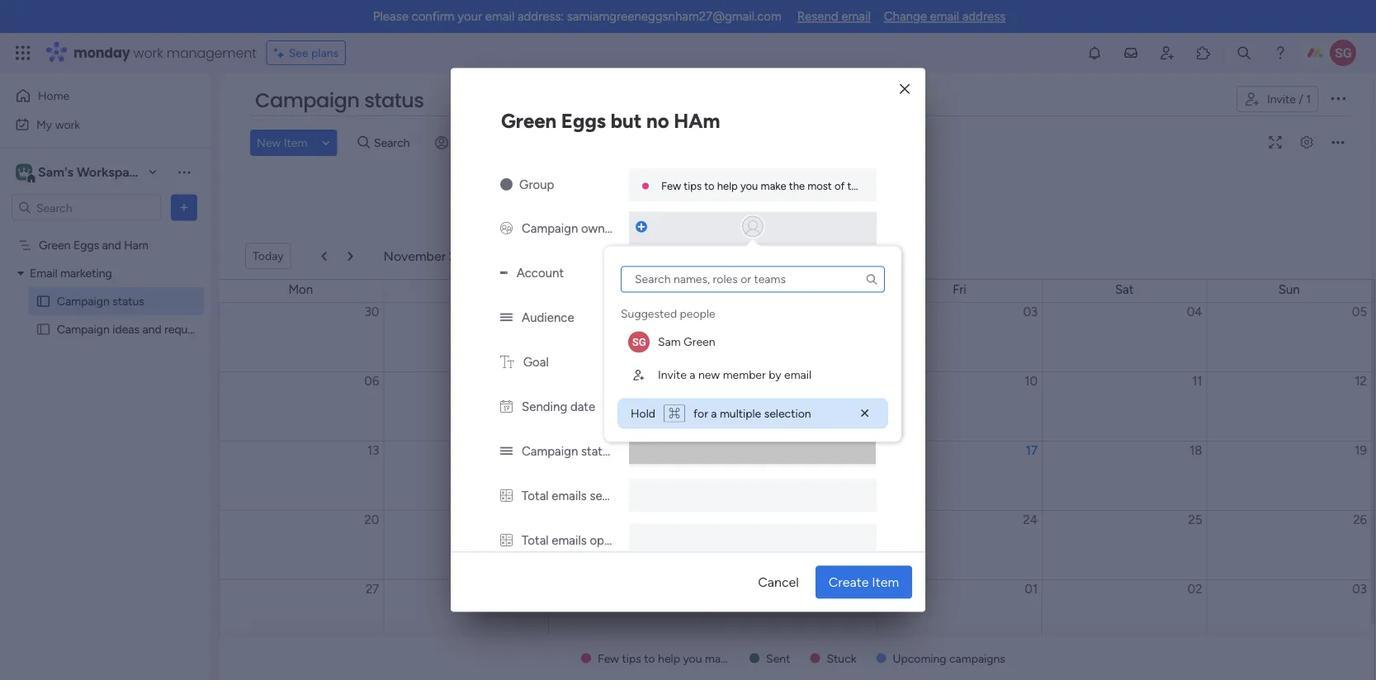 Task type: describe. For each thing, give the bounding box(es) containing it.
v2 search image
[[358, 134, 370, 152]]

you
[[741, 180, 758, 193]]

today
[[253, 249, 284, 263]]

sent
[[590, 489, 614, 504]]

see plans
[[289, 46, 339, 60]]

new item
[[257, 136, 307, 150]]

total for total emails sent
[[522, 489, 549, 504]]

cancel button
[[745, 566, 812, 599]]

2 horizontal spatial green
[[684, 335, 716, 349]]

resend email link
[[798, 9, 871, 24]]

sending
[[522, 400, 568, 415]]

my work button
[[10, 111, 178, 138]]

new item button
[[250, 130, 314, 156]]

campaign right public board icon
[[57, 323, 110, 337]]

email right resend
[[842, 9, 871, 24]]

status inside green eggs but no ham dialog
[[581, 445, 616, 460]]

make
[[761, 180, 787, 193]]

dapulse numbers column image for total emails opened
[[500, 534, 513, 549]]

address:
[[518, 9, 564, 24]]

a for invite
[[690, 368, 696, 382]]

invite a new member by email
[[658, 368, 812, 382]]

work for monday
[[133, 43, 163, 62]]

month link
[[717, 244, 774, 268]]

but
[[611, 109, 642, 133]]

green for green eggs and ham
[[39, 238, 71, 252]]

see
[[289, 46, 309, 60]]

2 workspace image from the left
[[18, 163, 30, 181]]

item for new item
[[284, 136, 307, 150]]

email right the change
[[930, 9, 960, 24]]

of
[[835, 180, 845, 193]]

your
[[458, 9, 482, 24]]

close image
[[857, 405, 874, 422]]

invite for invite a new member by email
[[658, 368, 687, 382]]

new
[[699, 368, 720, 382]]

home button
[[10, 83, 178, 109]]

create item
[[829, 575, 899, 591]]

sam's workspace
[[38, 164, 144, 180]]

month
[[730, 249, 761, 262]]

for
[[694, 407, 708, 421]]

help image
[[1273, 45, 1289, 61]]

total emails opened
[[522, 534, 632, 549]]

close image
[[900, 84, 910, 96]]

public board image
[[36, 294, 51, 309]]

alert inside dialog
[[618, 398, 889, 429]]

selection
[[764, 407, 812, 421]]

and for eggs
[[102, 238, 121, 252]]

campaign right v2 status icon
[[522, 445, 578, 460]]

green eggs but no ham
[[501, 109, 721, 133]]

dapulse addbtn image
[[636, 222, 646, 232]]

tue
[[456, 282, 476, 297]]

[object object] element containing invite a new member by email
[[621, 359, 885, 392]]

owner
[[581, 222, 616, 237]]

invite for invite / 1
[[1268, 92, 1296, 106]]

workspace
[[77, 164, 144, 180]]

nov 9
[[741, 398, 770, 412]]

more options image
[[1326, 142, 1352, 154]]

/
[[1299, 92, 1304, 106]]

mon
[[289, 282, 313, 297]]

sam
[[658, 335, 681, 349]]

sending date
[[522, 400, 596, 415]]

samiamgreeneggsnham27@gmail.com
[[567, 9, 782, 24]]

today button
[[245, 243, 291, 269]]

cancel
[[758, 575, 799, 591]]

no
[[647, 109, 669, 133]]

change email address link
[[884, 9, 1006, 24]]

item for create item
[[872, 575, 899, 591]]

green eggs but no ham dialog
[[451, 68, 926, 681]]

email inside green eggs but no ham dialog
[[785, 368, 812, 382]]

Campaign status field
[[251, 87, 428, 115]]

green for green eggs but no ham
[[501, 109, 557, 133]]

fri
[[953, 282, 967, 297]]

1 vertical spatial status
[[113, 294, 144, 308]]

total emails sent
[[522, 489, 614, 504]]

please confirm your email address: samiamgreeneggsnham27@gmail.com
[[373, 9, 782, 24]]

few
[[662, 180, 681, 193]]

people
[[680, 307, 716, 321]]

2023
[[449, 248, 480, 264]]

campaigns
[[950, 652, 1006, 666]]

this
[[848, 180, 865, 193]]

suggested people row
[[621, 299, 716, 322]]

work for my
[[55, 117, 80, 131]]

my work
[[36, 117, 80, 131]]

campaign down marketing
[[57, 294, 110, 308]]

total for total emails opened
[[522, 534, 549, 549]]

requests
[[164, 323, 209, 337]]

email marketing
[[30, 266, 112, 280]]

invite members image
[[1160, 45, 1176, 61]]

help
[[718, 180, 738, 193]]

ideas
[[113, 323, 140, 337]]

sam green
[[658, 335, 716, 349]]

thu
[[785, 282, 806, 297]]

dapulse text column image
[[500, 355, 514, 370]]

sam's workspace button
[[12, 158, 164, 186]]

campaign right v2 multiple person column icon
[[522, 222, 578, 237]]

v2 dropdown column image
[[500, 266, 508, 281]]

invite / 1
[[1268, 92, 1311, 106]]

1 list arrow image from the left
[[322, 251, 327, 261]]

upcoming
[[893, 652, 947, 666]]



Task type: locate. For each thing, give the bounding box(es) containing it.
few tips to help you make the most of this template :)
[[662, 180, 920, 193]]

[object object] element
[[621, 326, 885, 359], [621, 359, 885, 392]]

0 vertical spatial green
[[501, 109, 557, 133]]

0 vertical spatial item
[[284, 136, 307, 150]]

0 horizontal spatial invite
[[658, 368, 687, 382]]

status
[[364, 87, 424, 114], [113, 294, 144, 308], [581, 445, 616, 460]]

0 vertical spatial emails
[[552, 489, 587, 504]]

november
[[384, 248, 446, 264]]

and left ham
[[102, 238, 121, 252]]

1 horizontal spatial list arrow image
[[348, 251, 353, 261]]

invite down sam
[[658, 368, 687, 382]]

work inside button
[[55, 117, 80, 131]]

status up ideas
[[113, 294, 144, 308]]

list arrow image left november
[[348, 251, 353, 261]]

2 horizontal spatial campaign status
[[522, 445, 616, 460]]

1 total from the top
[[522, 489, 549, 504]]

audience
[[522, 311, 575, 326]]

0 vertical spatial invite
[[1268, 92, 1296, 106]]

sun
[[1279, 282, 1300, 297]]

a right for on the bottom right of the page
[[711, 407, 717, 421]]

upcoming campaigns
[[893, 652, 1006, 666]]

sam green image
[[1330, 40, 1357, 66]]

goal
[[523, 355, 549, 370]]

dapulse date column image
[[500, 400, 513, 415]]

inbox image
[[1123, 45, 1140, 61]]

opened
[[590, 534, 632, 549]]

tips
[[684, 180, 702, 193]]

1 vertical spatial a
[[711, 407, 717, 421]]

0 horizontal spatial eggs
[[73, 238, 99, 252]]

1 horizontal spatial a
[[711, 407, 717, 421]]

1 vertical spatial emails
[[552, 534, 587, 549]]

home
[[38, 89, 70, 103]]

apps image
[[1196, 45, 1212, 61]]

create item button
[[816, 566, 913, 599]]

sam's
[[38, 164, 74, 180]]

status up search field
[[364, 87, 424, 114]]

person button
[[429, 130, 500, 156]]

2 vertical spatial green
[[684, 335, 716, 349]]

emails left sent
[[552, 489, 587, 504]]

green
[[501, 109, 557, 133], [39, 238, 71, 252], [684, 335, 716, 349]]

eggs
[[561, 109, 606, 133], [73, 238, 99, 252]]

0 horizontal spatial status
[[113, 294, 144, 308]]

resend email
[[798, 9, 871, 24]]

list box
[[0, 228, 211, 567], [618, 266, 889, 392]]

angle down image
[[322, 137, 330, 149]]

1 vertical spatial invite
[[658, 368, 687, 382]]

campaign inside field
[[255, 87, 360, 114]]

notifications image
[[1087, 45, 1103, 61]]

none search field inside list box
[[621, 266, 885, 293]]

1 [object object] element from the top
[[621, 326, 885, 359]]

1 horizontal spatial invite
[[1268, 92, 1296, 106]]

:)
[[914, 180, 920, 193]]

tree grid inside green eggs but no ham dialog
[[621, 299, 885, 392]]

2 dapulse numbers column image from the top
[[500, 534, 513, 549]]

account
[[517, 266, 564, 281]]

campaign ideas and requests
[[57, 323, 209, 337]]

dialog containing suggested people
[[605, 246, 902, 442]]

ham
[[124, 238, 149, 252]]

dialog inside green eggs but no ham dialog
[[605, 246, 902, 442]]

change email address
[[884, 9, 1006, 24]]

0 vertical spatial and
[[102, 238, 121, 252]]

email right by
[[785, 368, 812, 382]]

0 vertical spatial eggs
[[561, 109, 606, 133]]

ham
[[674, 109, 721, 133]]

dialog
[[605, 246, 902, 442]]

1 vertical spatial green
[[39, 238, 71, 252]]

0 horizontal spatial item
[[284, 136, 307, 150]]

green up group
[[501, 109, 557, 133]]

1 horizontal spatial green
[[501, 109, 557, 133]]

sat
[[1116, 282, 1134, 297]]

for a multiple selection
[[691, 407, 812, 421]]

filter by anything image
[[564, 133, 583, 153]]

campaign status
[[255, 87, 424, 114], [57, 294, 144, 308], [522, 445, 616, 460]]

and
[[102, 238, 121, 252], [142, 323, 162, 337]]

monday work management
[[74, 43, 257, 62]]

emails for sent
[[552, 489, 587, 504]]

1 vertical spatial work
[[55, 117, 80, 131]]

green eggs and ham
[[39, 238, 149, 252]]

1 horizontal spatial status
[[364, 87, 424, 114]]

caret down image
[[17, 268, 24, 279]]

list box inside dialog
[[618, 266, 889, 392]]

search everything image
[[1236, 45, 1253, 61]]

workspace selection element
[[16, 162, 145, 184]]

2 emails from the top
[[552, 534, 587, 549]]

2 total from the top
[[522, 534, 549, 549]]

eggs for but
[[561, 109, 606, 133]]

item inside button
[[872, 575, 899, 591]]

2 vertical spatial campaign status
[[522, 445, 616, 460]]

invite
[[1268, 92, 1296, 106], [658, 368, 687, 382]]

list arrow image right today in the top of the page
[[322, 251, 327, 261]]

tree grid containing suggested people
[[621, 299, 885, 392]]

emails left the opened
[[552, 534, 587, 549]]

campaign status inside green eggs but no ham dialog
[[522, 445, 616, 460]]

1 horizontal spatial work
[[133, 43, 163, 62]]

alert containing hold
[[618, 398, 889, 429]]

the
[[789, 180, 805, 193]]

hold
[[631, 407, 659, 421]]

Search in workspace field
[[35, 198, 138, 217]]

open full screen image
[[1263, 137, 1289, 149]]

1 horizontal spatial list box
[[618, 266, 889, 392]]

1 vertical spatial dapulse numbers column image
[[500, 534, 513, 549]]

alert
[[618, 398, 889, 429]]

1
[[1307, 92, 1311, 106]]

campaign status up total emails sent
[[522, 445, 616, 460]]

wed
[[618, 282, 643, 297]]

0 vertical spatial campaign status
[[255, 87, 424, 114]]

2 horizontal spatial status
[[581, 445, 616, 460]]

emails for opened
[[552, 534, 587, 549]]

list box containing green eggs and ham
[[0, 228, 211, 567]]

item
[[284, 136, 307, 150], [872, 575, 899, 591]]

0 vertical spatial a
[[690, 368, 696, 382]]

status up sent
[[581, 445, 616, 460]]

suggested
[[621, 307, 677, 321]]

0 vertical spatial total
[[522, 489, 549, 504]]

v2 multiple person column image
[[500, 222, 513, 237]]

0 horizontal spatial green
[[39, 238, 71, 252]]

1 emails from the top
[[552, 489, 587, 504]]

public board image
[[36, 322, 51, 337]]

1 workspace image from the left
[[16, 163, 32, 181]]

please
[[373, 9, 409, 24]]

green up email
[[39, 238, 71, 252]]

option
[[0, 230, 211, 234]]

search image
[[866, 273, 879, 286]]

1 horizontal spatial and
[[142, 323, 162, 337]]

green down people
[[684, 335, 716, 349]]

eggs up filter by anything "image" at left top
[[561, 109, 606, 133]]

management
[[167, 43, 257, 62]]

1 vertical spatial campaign status
[[57, 294, 144, 308]]

my
[[36, 117, 52, 131]]

1 dapulse numbers column image from the top
[[500, 489, 513, 504]]

address
[[963, 9, 1006, 24]]

and for ideas
[[142, 323, 162, 337]]

person
[[455, 136, 490, 150]]

work right my at top left
[[55, 117, 80, 131]]

stuck
[[827, 652, 857, 666]]

0 horizontal spatial a
[[690, 368, 696, 382]]

most
[[808, 180, 832, 193]]

email
[[30, 266, 58, 280]]

new
[[257, 136, 281, 150]]

eggs inside green eggs but no ham dialog
[[561, 109, 606, 133]]

a left new on the right bottom
[[690, 368, 696, 382]]

resend
[[798, 9, 839, 24]]

dapulse numbers column image down v2 status icon
[[500, 489, 513, 504]]

2 vertical spatial status
[[581, 445, 616, 460]]

invite / 1 button
[[1237, 86, 1319, 112]]

marketing
[[60, 266, 112, 280]]

invite inside button
[[1268, 92, 1296, 106]]

v2 status image
[[500, 311, 513, 326]]

campaign owner
[[522, 222, 616, 237]]

0 horizontal spatial work
[[55, 117, 80, 131]]

confirm
[[412, 9, 455, 24]]

campaign status down marketing
[[57, 294, 144, 308]]

0 horizontal spatial and
[[102, 238, 121, 252]]

total up total emails opened
[[522, 489, 549, 504]]

campaign up angle down image
[[255, 87, 360, 114]]

None search field
[[621, 266, 885, 293]]

suggested people
[[621, 307, 716, 321]]

total down total emails sent
[[522, 534, 549, 549]]

campaign status up angle down image
[[255, 87, 424, 114]]

[object object] element up nov
[[621, 359, 885, 392]]

a for for
[[711, 407, 717, 421]]

2 list arrow image from the left
[[348, 251, 353, 261]]

Search field
[[370, 131, 420, 154]]

emails
[[552, 489, 587, 504], [552, 534, 587, 549]]

group
[[519, 178, 554, 193]]

campaign
[[255, 87, 360, 114], [522, 222, 578, 237], [57, 294, 110, 308], [57, 323, 110, 337], [522, 445, 578, 460]]

0 vertical spatial dapulse numbers column image
[[500, 489, 513, 504]]

2 [object object] element from the top
[[621, 359, 885, 392]]

1 vertical spatial total
[[522, 534, 549, 549]]

settings image
[[1294, 137, 1321, 149]]

item inside button
[[284, 136, 307, 150]]

campaign status inside field
[[255, 87, 424, 114]]

eggs for and
[[73, 238, 99, 252]]

1 horizontal spatial eggs
[[561, 109, 606, 133]]

dapulse numbers column image
[[500, 489, 513, 504], [500, 534, 513, 549]]

invite inside [object object] element
[[658, 368, 687, 382]]

1 vertical spatial eggs
[[73, 238, 99, 252]]

[object object] element up member
[[621, 326, 885, 359]]

9
[[764, 398, 770, 412]]

status inside field
[[364, 87, 424, 114]]

workspace image
[[16, 163, 32, 181], [18, 163, 30, 181]]

eggs up marketing
[[73, 238, 99, 252]]

see plans button
[[267, 40, 346, 65]]

invite left /
[[1268, 92, 1296, 106]]

tree grid
[[621, 299, 885, 392]]

dapulse numbers column image left total emails opened
[[500, 534, 513, 549]]

create
[[829, 575, 869, 591]]

plans
[[311, 46, 339, 60]]

[object object] element containing sam green
[[621, 326, 885, 359]]

0 vertical spatial work
[[133, 43, 163, 62]]

nov
[[741, 398, 761, 412]]

1 vertical spatial and
[[142, 323, 162, 337]]

v2 status image
[[500, 445, 513, 460]]

list box containing suggested people
[[618, 266, 889, 392]]

item right new
[[284, 136, 307, 150]]

by
[[769, 368, 782, 382]]

0 horizontal spatial campaign status
[[57, 294, 144, 308]]

0 vertical spatial status
[[364, 87, 424, 114]]

work right monday
[[133, 43, 163, 62]]

0 horizontal spatial list arrow image
[[322, 251, 327, 261]]

dapulse numbers column image for total emails sent
[[500, 489, 513, 504]]

list arrow image
[[322, 251, 327, 261], [348, 251, 353, 261]]

Search for content search field
[[621, 266, 885, 293]]

v2 sun image
[[500, 178, 513, 193]]

0 horizontal spatial list box
[[0, 228, 211, 567]]

change
[[884, 9, 927, 24]]

and right ideas
[[142, 323, 162, 337]]

member
[[723, 368, 766, 382]]

email right your
[[485, 9, 515, 24]]

1 horizontal spatial campaign status
[[255, 87, 424, 114]]

item right create in the right bottom of the page
[[872, 575, 899, 591]]

november 2023
[[384, 248, 480, 264]]

select product image
[[15, 45, 31, 61]]

sent
[[766, 652, 791, 666]]

1 vertical spatial item
[[872, 575, 899, 591]]

1 horizontal spatial item
[[872, 575, 899, 591]]

⌘
[[669, 407, 680, 421]]



Task type: vqa. For each thing, say whether or not it's contained in the screenshot.
Options image within Team workload button
no



